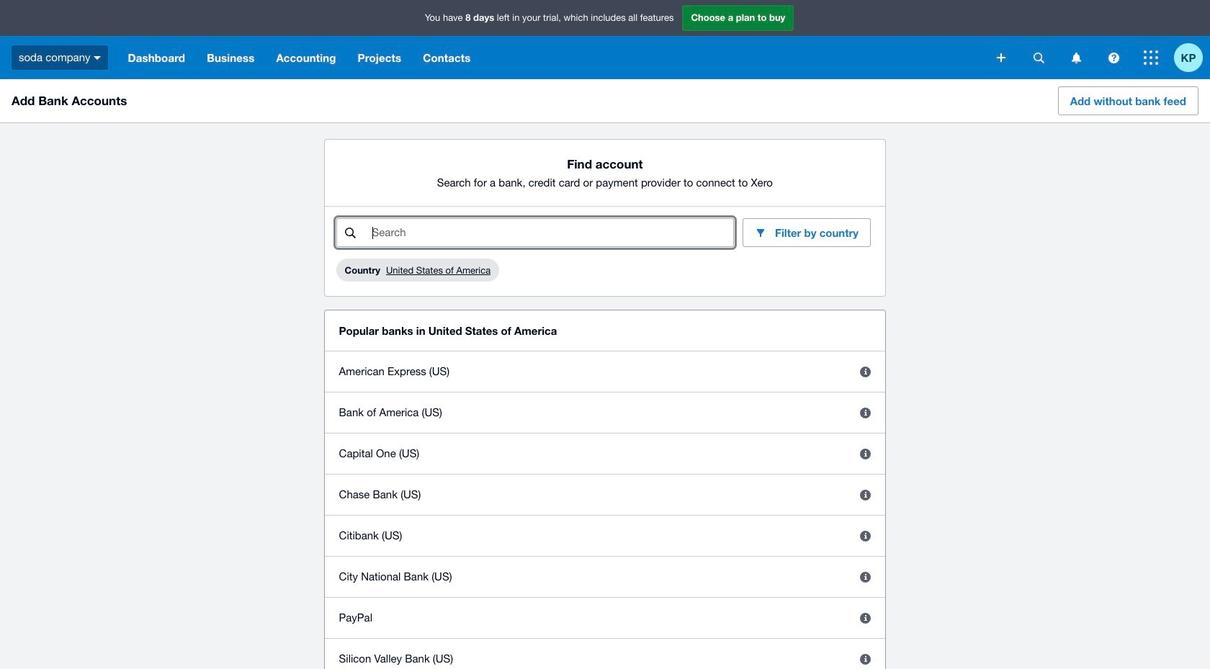 Task type: vqa. For each thing, say whether or not it's contained in the screenshot.
2nd More information image from the top of the page
yes



Task type: locate. For each thing, give the bounding box(es) containing it.
Search field
[[371, 219, 734, 246]]

0 vertical spatial more information image
[[851, 440, 880, 468]]

3 more information image from the top
[[851, 604, 880, 633]]

2 vertical spatial more information image
[[851, 604, 880, 633]]

3 more information image from the top
[[851, 522, 880, 551]]

more information image
[[851, 440, 880, 468], [851, 481, 880, 509], [851, 604, 880, 633]]

4 more information image from the top
[[851, 563, 880, 592]]

svg image
[[1034, 52, 1045, 63], [94, 56, 101, 60]]

banner
[[0, 0, 1211, 79]]

1 vertical spatial more information image
[[851, 481, 880, 509]]

svg image
[[1144, 50, 1159, 65], [1072, 52, 1081, 63], [1109, 52, 1120, 63], [997, 53, 1006, 62]]

2 more information image from the top
[[851, 481, 880, 509]]

more information image
[[851, 357, 880, 386], [851, 399, 880, 427], [851, 522, 880, 551], [851, 563, 880, 592], [851, 645, 880, 669]]

1 more information image from the top
[[851, 357, 880, 386]]



Task type: describe. For each thing, give the bounding box(es) containing it.
2 more information image from the top
[[851, 399, 880, 427]]

1 more information image from the top
[[851, 440, 880, 468]]

1 horizontal spatial svg image
[[1034, 52, 1045, 63]]

0 horizontal spatial svg image
[[94, 56, 101, 60]]

5 more information image from the top
[[851, 645, 880, 669]]



